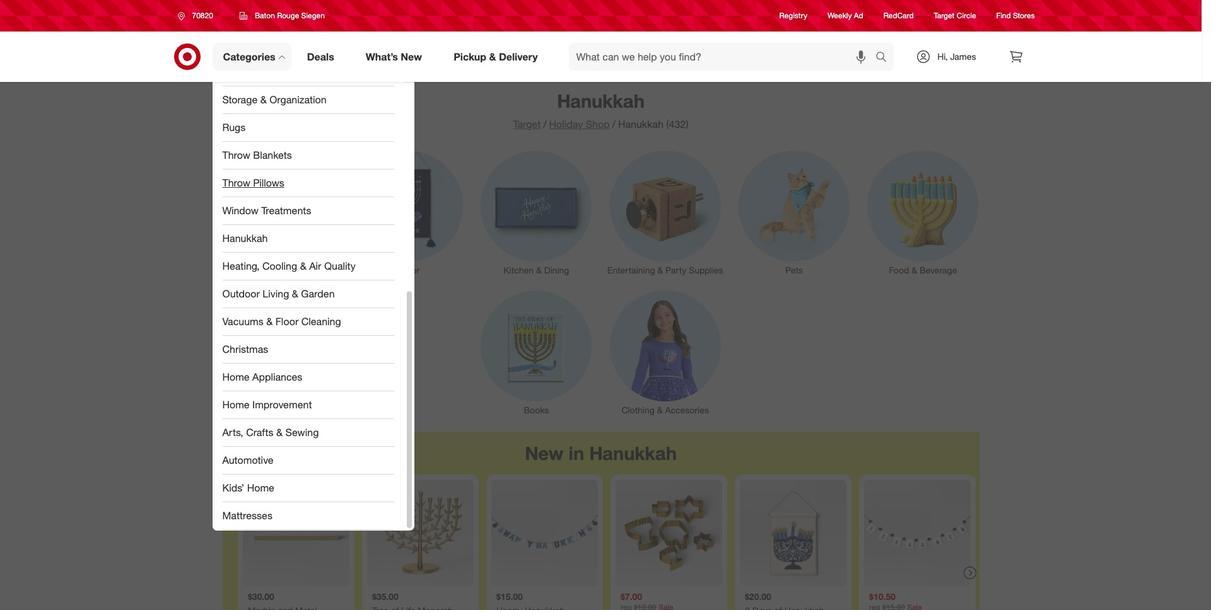 Task type: vqa. For each thing, say whether or not it's contained in the screenshot.
Target Circle Offers link
no



Task type: locate. For each thing, give the bounding box(es) containing it.
entertaining & party supplies
[[608, 265, 724, 276]]

heating,
[[222, 260, 260, 273]]

& right food
[[912, 265, 918, 276]]

& right "storage"
[[260, 93, 267, 106]]

$30.00 link
[[243, 480, 349, 611]]

& right pickup
[[489, 50, 496, 63]]

$35.00
[[372, 592, 398, 603]]

throw down 'rugs' on the top of page
[[222, 149, 250, 162]]

target circle link
[[934, 10, 977, 21]]

1 horizontal spatial new
[[525, 442, 564, 465]]

books
[[524, 405, 549, 416]]

target link
[[513, 118, 541, 131]]

pickup
[[454, 50, 487, 63]]

hi,
[[938, 51, 948, 62]]

& right crafts
[[276, 427, 283, 439]]

hanukkah inside carousel region
[[590, 442, 677, 465]]

hanukkah down clothing
[[590, 442, 677, 465]]

food & beverage link
[[859, 148, 988, 277]]

search button
[[870, 43, 901, 73]]

what's new link
[[355, 43, 438, 71]]

0 horizontal spatial target
[[513, 118, 541, 131]]

target circle
[[934, 11, 977, 20]]

new right the what's
[[401, 50, 422, 63]]

throw blankets link
[[212, 142, 404, 170]]

new inside carousel region
[[525, 442, 564, 465]]

party
[[666, 265, 687, 276]]

1 throw from the top
[[222, 149, 250, 162]]

hanukkah link
[[212, 225, 404, 253]]

$30.00
[[248, 592, 274, 603]]

kitchen
[[504, 265, 534, 276]]

& left the air
[[300, 260, 307, 273]]

& for food & beverage
[[912, 265, 918, 276]]

baton rouge siegen button
[[232, 4, 333, 27]]

what's
[[366, 50, 398, 63]]

kitchen & dining link
[[472, 148, 601, 277]]

home up arts,
[[222, 399, 250, 412]]

food
[[889, 265, 910, 276]]

throw for throw pillows
[[222, 177, 250, 189]]

$7.00
[[621, 592, 642, 603]]

target left holiday
[[513, 118, 541, 131]]

outdoor
[[222, 288, 260, 300]]

1 vertical spatial throw
[[222, 177, 250, 189]]

rugs link
[[212, 114, 404, 142]]

dining
[[544, 265, 569, 276]]

home appliances link
[[212, 364, 404, 392]]

0 vertical spatial new
[[401, 50, 422, 63]]

8 days of hanukkah interactive wall hanging - threshold™ image
[[740, 480, 847, 587]]

1 horizontal spatial /
[[613, 118, 616, 131]]

decor link
[[343, 148, 472, 277]]

throw up window
[[222, 177, 250, 189]]

$20.00
[[745, 592, 771, 603]]

what's new
[[366, 50, 422, 63]]

find
[[997, 11, 1011, 20]]

weekly ad link
[[828, 10, 864, 21]]

What can we help you find? suggestions appear below search field
[[569, 43, 879, 71]]

carousel region
[[222, 432, 980, 611]]

& left floor
[[266, 316, 273, 328]]

cooling
[[262, 260, 297, 273]]

entertaining & party supplies link
[[601, 148, 730, 277]]

menorahs & candles link
[[214, 148, 343, 277]]

clothing
[[622, 405, 655, 416]]

home appliances
[[222, 371, 303, 384]]

window treatments link
[[212, 198, 404, 225]]

throw for throw blankets
[[222, 149, 250, 162]]

1 vertical spatial target
[[513, 118, 541, 131]]

& left party
[[658, 265, 663, 276]]

&
[[489, 50, 496, 63], [260, 93, 267, 106], [300, 260, 307, 273], [279, 265, 285, 276], [536, 265, 542, 276], [658, 265, 663, 276], [912, 265, 918, 276], [292, 288, 298, 300], [266, 316, 273, 328], [657, 405, 663, 416], [276, 427, 283, 439]]

/ right shop
[[613, 118, 616, 131]]

1 horizontal spatial target
[[934, 11, 955, 20]]

/ right target link at the top
[[543, 118, 547, 131]]

deals
[[307, 50, 334, 63]]

& for vacuums & floor cleaning
[[266, 316, 273, 328]]

0 horizontal spatial new
[[401, 50, 422, 63]]

in
[[569, 442, 584, 465]]

1 vertical spatial new
[[525, 442, 564, 465]]

window treatments
[[222, 205, 311, 217]]

home improvement link
[[212, 392, 404, 420]]

cleaning
[[301, 316, 341, 328]]

registry
[[780, 11, 808, 20]]

& inside "link"
[[536, 265, 542, 276]]

& left dining
[[536, 265, 542, 276]]

home improvement
[[222, 399, 312, 412]]

categories link
[[212, 43, 291, 71]]

0 horizontal spatial /
[[543, 118, 547, 131]]

& for entertaining & party supplies
[[658, 265, 663, 276]]

$15.00 link
[[491, 480, 598, 611]]

/
[[543, 118, 547, 131], [613, 118, 616, 131]]

& right clothing
[[657, 405, 663, 416]]

storage & organization
[[222, 93, 327, 106]]

2 vertical spatial home
[[247, 482, 274, 495]]

0 vertical spatial target
[[934, 11, 955, 20]]

tree of life menorah gold - threshold™ image
[[367, 480, 474, 587]]

home right kids'
[[247, 482, 274, 495]]

0 vertical spatial home
[[222, 371, 250, 384]]

organization
[[270, 93, 327, 106]]

1 vertical spatial home
[[222, 399, 250, 412]]

target
[[934, 11, 955, 20], [513, 118, 541, 131]]

target left circle
[[934, 11, 955, 20]]

$15.00
[[496, 592, 523, 603]]

& left "candles"
[[279, 265, 285, 276]]

home down christmas
[[222, 371, 250, 384]]

baton rouge siegen
[[255, 11, 325, 20]]

vacuums & floor cleaning
[[222, 316, 341, 328]]

kids' home link
[[212, 475, 404, 503]]

search
[[870, 51, 901, 64]]

2 throw from the top
[[222, 177, 250, 189]]

$35.00 link
[[367, 480, 474, 611]]

new left in
[[525, 442, 564, 465]]

hanukkah up shop
[[557, 90, 645, 112]]

kids' home
[[222, 482, 274, 495]]

sewing
[[286, 427, 319, 439]]

crafts
[[246, 427, 274, 439]]

0 vertical spatial throw
[[222, 149, 250, 162]]

happy hanukkah garland - threshold™ image
[[491, 480, 598, 587]]

(432)
[[667, 118, 689, 131]]

hanukkah up heating,
[[222, 232, 268, 245]]

heating, cooling & air quality link
[[212, 253, 404, 281]]

6pc hanukkah cookie cutter set - threshold™ image
[[616, 480, 722, 587]]

new
[[401, 50, 422, 63], [525, 442, 564, 465]]



Task type: describe. For each thing, give the bounding box(es) containing it.
target inside hanukkah target / holiday shop / hanukkah (432)
[[513, 118, 541, 131]]

kids'
[[222, 482, 244, 495]]

storage & organization link
[[212, 86, 404, 114]]

weekly
[[828, 11, 852, 20]]

2 / from the left
[[613, 118, 616, 131]]

accesories
[[665, 405, 709, 416]]

mattresses
[[222, 510, 273, 523]]

ad
[[854, 11, 864, 20]]

& right living
[[292, 288, 298, 300]]

outdoor living & garden
[[222, 288, 335, 300]]

vacuums
[[222, 316, 264, 328]]

registry link
[[780, 10, 808, 21]]

menorahs & candles
[[238, 265, 320, 276]]

automotive link
[[212, 447, 404, 475]]

arts,
[[222, 427, 243, 439]]

$7.00 link
[[616, 480, 722, 611]]

8 days of hanukkah garland - threshold™ image
[[864, 480, 971, 587]]

holiday shop link
[[549, 118, 610, 131]]

vacuums & floor cleaning link
[[212, 309, 404, 336]]

clothing & accesories link
[[601, 289, 730, 417]]

pets
[[786, 265, 803, 276]]

hanukkah left (432)
[[618, 118, 664, 131]]

rugs
[[222, 121, 246, 134]]

rouge
[[277, 11, 299, 20]]

redcard
[[884, 11, 914, 20]]

improvement
[[252, 399, 312, 412]]

stores
[[1014, 11, 1035, 20]]

$10.50
[[869, 592, 896, 603]]

throw pillows
[[222, 177, 284, 189]]

quality
[[324, 260, 356, 273]]

clothing & accesories
[[622, 405, 709, 416]]

throw pillows link
[[212, 170, 404, 198]]

entertaining
[[608, 265, 655, 276]]

$20.00 link
[[740, 480, 847, 611]]

food & beverage
[[889, 265, 958, 276]]

find stores link
[[997, 10, 1035, 21]]

shop
[[586, 118, 610, 131]]

pets link
[[730, 148, 859, 277]]

pickup & delivery
[[454, 50, 538, 63]]

arts, crafts & sewing link
[[212, 420, 404, 447]]

christmas link
[[212, 336, 404, 364]]

& for kitchen & dining
[[536, 265, 542, 276]]

heating, cooling & air quality
[[222, 260, 356, 273]]

living
[[263, 288, 289, 300]]

home for home improvement
[[222, 399, 250, 412]]

holiday
[[549, 118, 583, 131]]

redcard link
[[884, 10, 914, 21]]

automotive
[[222, 454, 274, 467]]

garden
[[301, 288, 335, 300]]

$10.50 link
[[864, 480, 971, 611]]

& for storage & organization
[[260, 93, 267, 106]]

mattresses link
[[212, 503, 404, 531]]

decor
[[396, 265, 420, 276]]

throw blankets
[[222, 149, 292, 162]]

siegen
[[301, 11, 325, 20]]

books link
[[472, 289, 601, 417]]

arts, crafts & sewing
[[222, 427, 319, 439]]

window
[[222, 205, 259, 217]]

baton
[[255, 11, 275, 20]]

& for pickup & delivery
[[489, 50, 496, 63]]

beverage
[[920, 265, 958, 276]]

candles
[[287, 265, 320, 276]]

deals link
[[296, 43, 350, 71]]

pickup & delivery link
[[443, 43, 554, 71]]

appliances
[[252, 371, 303, 384]]

& for clothing & accesories
[[657, 405, 663, 416]]

weekly ad
[[828, 11, 864, 20]]

70820 button
[[169, 4, 226, 27]]

storage
[[222, 93, 258, 106]]

air
[[309, 260, 321, 273]]

& for menorahs & candles
[[279, 265, 285, 276]]

1 / from the left
[[543, 118, 547, 131]]

blankets
[[253, 149, 292, 162]]

find stores
[[997, 11, 1035, 20]]

marble and metal menorah holder gold - threshold™ image
[[243, 480, 349, 587]]

menorahs
[[238, 265, 277, 276]]

circle
[[957, 11, 977, 20]]

james
[[951, 51, 977, 62]]

christmas
[[222, 343, 268, 356]]

70820
[[192, 11, 213, 20]]

home for home appliances
[[222, 371, 250, 384]]

supplies
[[689, 265, 724, 276]]

floor
[[276, 316, 299, 328]]



